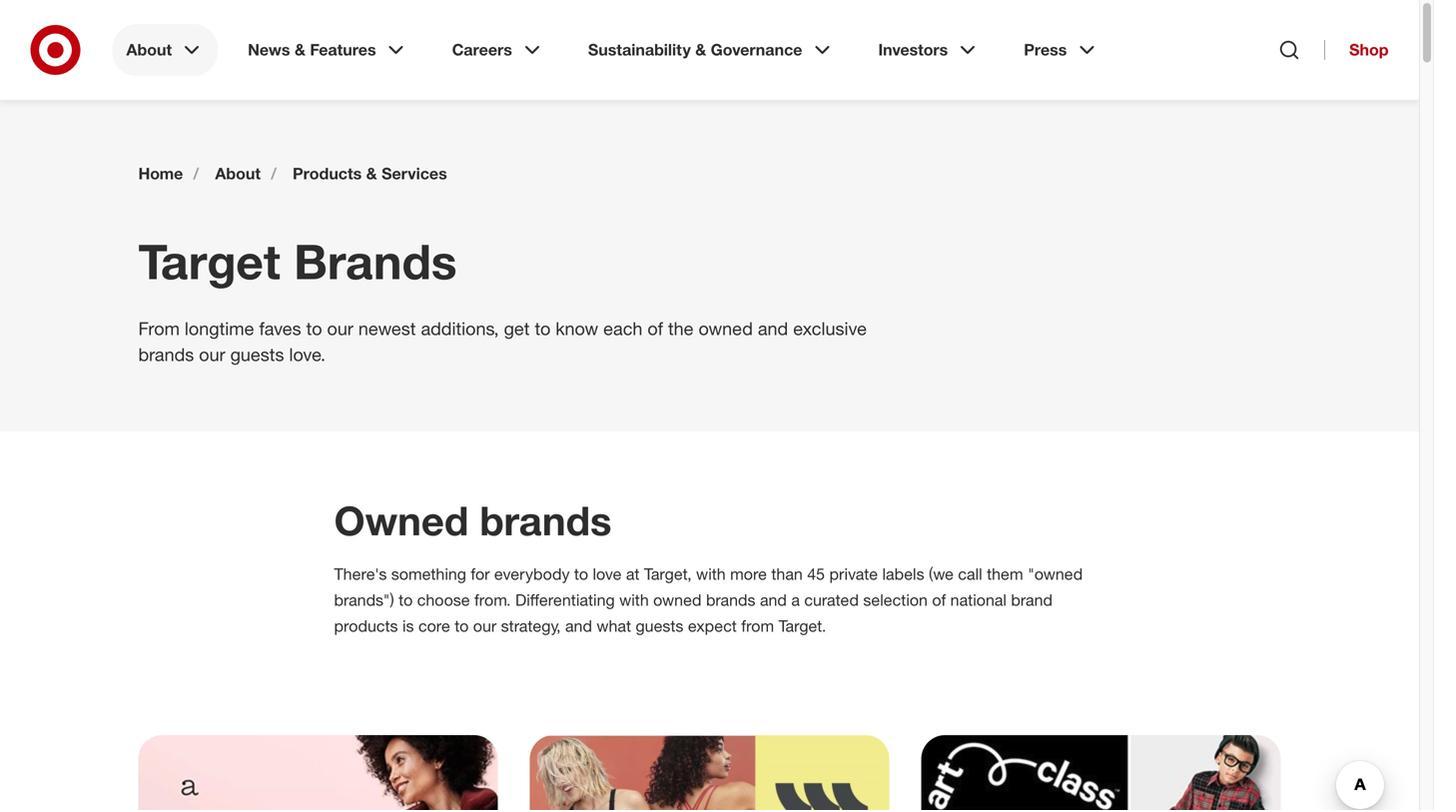 Task type: describe. For each thing, give the bounding box(es) containing it.
0 vertical spatial about link
[[112, 24, 218, 76]]

careers
[[452, 40, 512, 59]]

for
[[471, 564, 490, 584]]

curated
[[804, 590, 859, 610]]

governance
[[711, 40, 803, 59]]

1 vertical spatial our
[[199, 344, 225, 365]]

services
[[382, 164, 447, 183]]

something
[[391, 564, 466, 584]]

about for the topmost about link
[[126, 40, 172, 59]]

0 vertical spatial with
[[696, 564, 726, 584]]

products & services
[[293, 164, 447, 183]]

call
[[958, 564, 983, 584]]

from.
[[474, 590, 511, 610]]

(we
[[929, 564, 954, 584]]

brands")
[[334, 590, 394, 610]]

choose
[[417, 590, 470, 610]]

home link
[[138, 164, 183, 184]]

"owned
[[1028, 564, 1083, 584]]

target,
[[644, 564, 692, 584]]

private
[[830, 564, 878, 584]]

and inside from longtime faves to our newest additions, get to know each of the owned and exclusive brands our guests love.
[[758, 318, 788, 339]]

at
[[626, 564, 640, 584]]

is
[[403, 616, 414, 636]]

target brands
[[138, 232, 457, 291]]

labels
[[882, 564, 925, 584]]

differentiating
[[515, 590, 615, 610]]

brands inside there's something for everybody to love at target, with more than 45 private labels (we call them "owned brands") to choose from. differentiating with owned brands and a curated selection of national brand products is core to our strategy, and what guests expect from target.
[[706, 590, 756, 610]]

of inside from longtime faves to our newest additions, get to know each of the owned and exclusive brands our guests love.
[[648, 318, 663, 339]]

2 vertical spatial and
[[565, 616, 592, 636]]

products
[[293, 164, 362, 183]]

from
[[741, 616, 774, 636]]

to right core
[[455, 616, 469, 636]]

investors link
[[864, 24, 994, 76]]

home
[[138, 164, 183, 183]]

the
[[668, 318, 694, 339]]

love.
[[289, 344, 326, 365]]

brands inside from longtime faves to our newest additions, get to know each of the owned and exclusive brands our guests love.
[[138, 344, 194, 365]]

our inside there's something for everybody to love at target, with more than 45 private labels (we call them "owned brands") to choose from. differentiating with owned brands and a curated selection of national brand products is core to our strategy, and what guests expect from target.
[[473, 616, 497, 636]]

there's something for everybody to love at target, with more than 45 private labels (we call them "owned brands") to choose from. differentiating with owned brands and a curated selection of national brand products is core to our strategy, and what guests expect from target.
[[334, 564, 1083, 636]]

each
[[603, 318, 643, 339]]

guests inside there's something for everybody to love at target, with more than 45 private labels (we call them "owned brands") to choose from. differentiating with owned brands and a curated selection of national brand products is core to our strategy, and what guests expect from target.
[[636, 616, 684, 636]]

& for sustainability
[[695, 40, 706, 59]]

additions,
[[421, 318, 499, 339]]

brands
[[294, 232, 457, 291]]

& for news
[[295, 40, 306, 59]]

expect
[[688, 616, 737, 636]]

of inside there's something for everybody to love at target, with more than 45 private labels (we call them "owned brands") to choose from. differentiating with owned brands and a curated selection of national brand products is core to our strategy, and what guests expect from target.
[[932, 590, 946, 610]]

there's
[[334, 564, 387, 584]]



Task type: locate. For each thing, give the bounding box(es) containing it.
than
[[771, 564, 803, 584]]

0 vertical spatial guests
[[230, 344, 284, 365]]

know
[[556, 318, 598, 339]]

guests down faves
[[230, 344, 284, 365]]

to up love.
[[306, 318, 322, 339]]

& left services
[[366, 164, 377, 183]]

about
[[126, 40, 172, 59], [215, 164, 261, 183]]

0 horizontal spatial about
[[126, 40, 172, 59]]

core
[[419, 616, 450, 636]]

more
[[730, 564, 767, 584]]

and left a
[[760, 590, 787, 610]]

national
[[951, 590, 1007, 610]]

get
[[504, 318, 530, 339]]

0 horizontal spatial our
[[199, 344, 225, 365]]

what
[[597, 616, 631, 636]]

our down longtime
[[199, 344, 225, 365]]

&
[[295, 40, 306, 59], [695, 40, 706, 59], [366, 164, 377, 183]]

0 vertical spatial brands
[[138, 344, 194, 365]]

1 vertical spatial owned
[[653, 590, 702, 610]]

0 horizontal spatial of
[[648, 318, 663, 339]]

news & features
[[248, 40, 376, 59]]

news & features link
[[234, 24, 422, 76]]

from
[[138, 318, 180, 339]]

1 horizontal spatial &
[[366, 164, 377, 183]]

target.
[[779, 616, 826, 636]]

faves
[[259, 318, 301, 339]]

about link
[[112, 24, 218, 76], [215, 164, 261, 184]]

brands down more
[[706, 590, 756, 610]]

target
[[138, 232, 280, 291]]

1 horizontal spatial our
[[327, 318, 353, 339]]

to
[[306, 318, 322, 339], [535, 318, 551, 339], [574, 564, 588, 584], [399, 590, 413, 610], [455, 616, 469, 636]]

0 vertical spatial our
[[327, 318, 353, 339]]

of down (we
[[932, 590, 946, 610]]

owned down target,
[[653, 590, 702, 610]]

love
[[593, 564, 622, 584]]

2 horizontal spatial our
[[473, 616, 497, 636]]

investors
[[878, 40, 948, 59]]

1 horizontal spatial of
[[932, 590, 946, 610]]

owned inside from longtime faves to our newest additions, get to know each of the owned and exclusive brands our guests love.
[[699, 318, 753, 339]]

0 horizontal spatial &
[[295, 40, 306, 59]]

0 vertical spatial about
[[126, 40, 172, 59]]

& left governance
[[695, 40, 706, 59]]

1 vertical spatial of
[[932, 590, 946, 610]]

of
[[648, 318, 663, 339], [932, 590, 946, 610]]

& for products
[[366, 164, 377, 183]]

2 horizontal spatial &
[[695, 40, 706, 59]]

press link
[[1010, 24, 1113, 76]]

owned
[[699, 318, 753, 339], [653, 590, 702, 610]]

our
[[327, 318, 353, 339], [199, 344, 225, 365], [473, 616, 497, 636]]

1 horizontal spatial with
[[696, 564, 726, 584]]

brands up everybody
[[480, 496, 612, 545]]

2 horizontal spatial brands
[[706, 590, 756, 610]]

brands
[[138, 344, 194, 365], [480, 496, 612, 545], [706, 590, 756, 610]]

press
[[1024, 40, 1067, 59]]

and left exclusive
[[758, 318, 788, 339]]

owned
[[334, 496, 469, 545]]

with left more
[[696, 564, 726, 584]]

everybody
[[494, 564, 570, 584]]

2 vertical spatial our
[[473, 616, 497, 636]]

features
[[310, 40, 376, 59]]

1 horizontal spatial about
[[215, 164, 261, 183]]

from longtime faves to our newest additions, get to know each of the owned and exclusive brands our guests love.
[[138, 318, 867, 365]]

brands down from
[[138, 344, 194, 365]]

owned inside there's something for everybody to love at target, with more than 45 private labels (we call them "owned brands") to choose from. differentiating with owned brands and a curated selection of national brand products is core to our strategy, and what guests expect from target.
[[653, 590, 702, 610]]

guests
[[230, 344, 284, 365], [636, 616, 684, 636]]

shop
[[1349, 40, 1389, 59]]

sustainability
[[588, 40, 691, 59]]

1 horizontal spatial brands
[[480, 496, 612, 545]]

owned brands
[[334, 496, 612, 545]]

0 horizontal spatial guests
[[230, 344, 284, 365]]

0 vertical spatial of
[[648, 318, 663, 339]]

and down 'differentiating'
[[565, 616, 592, 636]]

1 vertical spatial about
[[215, 164, 261, 183]]

them
[[987, 564, 1023, 584]]

newest
[[358, 318, 416, 339]]

our left "newest"
[[327, 318, 353, 339]]

0 horizontal spatial brands
[[138, 344, 194, 365]]

longtime
[[185, 318, 254, 339]]

0 vertical spatial and
[[758, 318, 788, 339]]

to left love
[[574, 564, 588, 584]]

shop link
[[1325, 40, 1389, 60]]

to up is
[[399, 590, 413, 610]]

guests right the what
[[636, 616, 684, 636]]

owned right the
[[699, 318, 753, 339]]

2 vertical spatial brands
[[706, 590, 756, 610]]

about for bottom about link
[[215, 164, 261, 183]]

and
[[758, 318, 788, 339], [760, 590, 787, 610], [565, 616, 592, 636]]

to right get
[[535, 318, 551, 339]]

news
[[248, 40, 290, 59]]

with
[[696, 564, 726, 584], [619, 590, 649, 610]]

45
[[807, 564, 825, 584]]

1 vertical spatial brands
[[480, 496, 612, 545]]

sustainability & governance link
[[574, 24, 848, 76]]

products & services link
[[293, 164, 447, 184]]

strategy,
[[501, 616, 561, 636]]

of left the
[[648, 318, 663, 339]]

1 vertical spatial guests
[[636, 616, 684, 636]]

brand
[[1011, 590, 1053, 610]]

0 horizontal spatial with
[[619, 590, 649, 610]]

with down the at
[[619, 590, 649, 610]]

sustainability & governance
[[588, 40, 803, 59]]

guests inside from longtime faves to our newest additions, get to know each of the owned and exclusive brands our guests love.
[[230, 344, 284, 365]]

careers link
[[438, 24, 558, 76]]

1 horizontal spatial guests
[[636, 616, 684, 636]]

products
[[334, 616, 398, 636]]

our down the from.
[[473, 616, 497, 636]]

1 vertical spatial and
[[760, 590, 787, 610]]

1 vertical spatial about link
[[215, 164, 261, 184]]

a
[[791, 590, 800, 610]]

& right news
[[295, 40, 306, 59]]

exclusive
[[793, 318, 867, 339]]

0 vertical spatial owned
[[699, 318, 753, 339]]

1 vertical spatial with
[[619, 590, 649, 610]]

selection
[[863, 590, 928, 610]]



Task type: vqa. For each thing, say whether or not it's contained in the screenshot.
stuffers.
no



